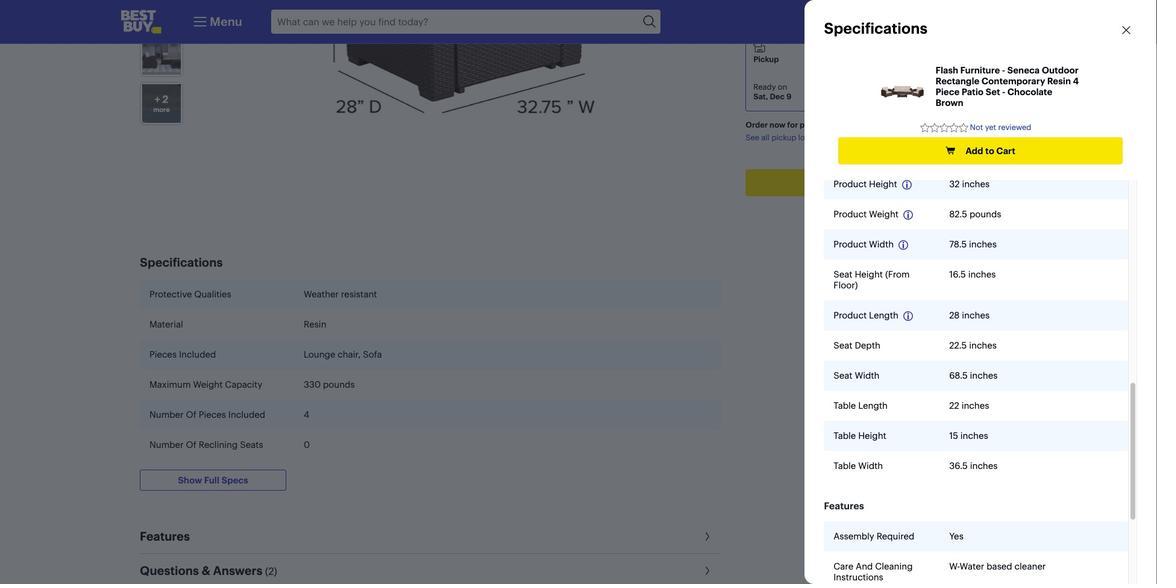 Task type: vqa. For each thing, say whether or not it's contained in the screenshot.


Task type: locate. For each thing, give the bounding box(es) containing it.
width down table height at the bottom right
[[858, 460, 883, 472]]

0 vertical spatial sat,
[[754, 91, 768, 101]]

78.5 inches
[[949, 239, 997, 250]]

seat left depth
[[834, 340, 852, 351]]

0 vertical spatial 9
[[786, 91, 792, 101]]

show full specs
[[178, 475, 248, 486]]

0 horizontal spatial features
[[140, 529, 190, 544]]

1 vertical spatial of
[[186, 439, 196, 451]]

assembly
[[834, 531, 874, 543]]

0 vertical spatial pounds
[[970, 208, 1001, 220]]

more
[[153, 105, 170, 114]]

1 product from the top
[[834, 178, 867, 190]]

1 vertical spatial 4
[[304, 409, 309, 421]]

width
[[869, 239, 894, 250], [855, 370, 879, 381], [858, 460, 883, 472]]

add up product weight at the right top of the page
[[841, 177, 859, 189]]

weather resistant
[[304, 289, 377, 300]]

2 vertical spatial table
[[834, 460, 856, 472]]

1 vertical spatial pickup
[[772, 132, 796, 142]]

0 vertical spatial table
[[834, 400, 856, 412]]

product down product weight at the right top of the page
[[834, 239, 867, 250]]

number of pieces included
[[149, 409, 265, 421]]

inches for 32 inches
[[962, 178, 990, 190]]

inches right 16.5
[[968, 269, 996, 280]]

pieces
[[149, 349, 177, 361], [199, 409, 226, 421]]

seats
[[240, 439, 263, 451]]

chair,
[[338, 349, 361, 361]]

on up locations
[[827, 120, 837, 130]]

specifications
[[824, 19, 927, 37], [140, 255, 223, 270]]

4 right chocolate
[[1073, 75, 1079, 87]]

- left seneca
[[1002, 64, 1005, 76]]

pieces down "material"
[[149, 349, 177, 361]]

add to cart button
[[838, 137, 1123, 165], [746, 170, 967, 197]]

1 horizontal spatial resin
[[1047, 75, 1071, 87]]

3 product from the top
[[834, 239, 867, 250]]

1 vertical spatial width
[[855, 370, 879, 381]]

(
[[265, 565, 268, 578]]

add
[[966, 145, 983, 156], [841, 177, 859, 189]]

height for seat
[[855, 269, 883, 280]]

1 vertical spatial included
[[228, 409, 265, 421]]

sat, up order at the right of the page
[[754, 91, 768, 101]]

1 horizontal spatial sat,
[[839, 120, 853, 130]]

flash furniture - seneca outdoor rectangle contemporary resin 4 piece patio set - chocolate brown
[[936, 64, 1079, 108]]

chocolate
[[1008, 86, 1052, 98]]

inches right 68.5
[[970, 370, 998, 381]]

0 vertical spatial of
[[186, 409, 196, 421]]

table down table height at the bottom right
[[834, 460, 856, 472]]

2 table from the top
[[834, 430, 856, 442]]

sat, inside order now for pickup on sat, dec 9 at compton see all pickup locations
[[839, 120, 853, 130]]

number
[[149, 409, 184, 421], [149, 439, 184, 451]]

0 vertical spatial pickup
[[800, 120, 825, 130]]

add to cart button down not yet reviewed link
[[838, 137, 1123, 165]]

0 horizontal spatial 4
[[304, 409, 309, 421]]

number up show
[[149, 439, 184, 451]]

product up product weight at the right top of the page
[[834, 178, 867, 190]]

1 horizontal spatial 4
[[1073, 75, 1079, 87]]

2 product from the top
[[834, 208, 867, 220]]

32 inches
[[949, 178, 990, 190]]

1 vertical spatial table
[[834, 430, 856, 442]]

not yet reviewed
[[970, 122, 1031, 132]]

1 vertical spatial dec
[[855, 120, 870, 130]]

0 horizontal spatial included
[[179, 349, 216, 361]]

pickup down the now
[[772, 132, 796, 142]]

piece
[[936, 86, 960, 98]]

inches right 22
[[962, 400, 989, 412]]

1 vertical spatial weight
[[193, 379, 223, 391]]

0 vertical spatial length
[[869, 310, 898, 321]]

1 vertical spatial 2
[[268, 565, 274, 578]]

cleaner
[[1015, 561, 1046, 573]]

sat,
[[754, 91, 768, 101], [839, 120, 853, 130]]

table for table height
[[834, 430, 856, 442]]

0 horizontal spatial sat,
[[754, 91, 768, 101]]

pounds right 82.5
[[970, 208, 1001, 220]]

furniture
[[960, 64, 1000, 76]]

features up assembly
[[824, 500, 864, 512]]

of for reclining
[[186, 439, 196, 451]]

length for table length
[[858, 400, 888, 412]]

to down yet
[[985, 145, 994, 156]]

1 vertical spatial features
[[140, 529, 190, 544]]

questions & answers ( 2 )
[[140, 564, 277, 579]]

0 vertical spatial seat
[[834, 269, 852, 280]]

2 vertical spatial seat
[[834, 370, 852, 381]]

see all pickup locations button
[[746, 132, 832, 142]]

22
[[949, 400, 959, 412]]

on right ready
[[778, 82, 787, 92]]

0 horizontal spatial cart
[[872, 177, 891, 189]]

product
[[834, 178, 867, 190], [834, 208, 867, 220], [834, 239, 867, 250], [834, 310, 867, 321]]

save image
[[984, 177, 998, 191]]

resistant
[[341, 289, 377, 300]]

of for pieces
[[186, 409, 196, 421]]

for
[[787, 120, 798, 130]]

2 number from the top
[[149, 439, 184, 451]]

add down not yet reviewed link
[[966, 145, 983, 156]]

1 vertical spatial seat
[[834, 340, 852, 351]]

features
[[824, 500, 864, 512], [140, 529, 190, 544]]

seat down product width
[[834, 269, 852, 280]]

inches right 78.5
[[969, 239, 997, 250]]

weight for product
[[869, 208, 899, 220]]

2 right answers
[[268, 565, 274, 578]]

table for table length
[[834, 400, 856, 412]]

1 vertical spatial add
[[841, 177, 859, 189]]

inches
[[962, 178, 990, 190], [969, 239, 997, 250], [968, 269, 996, 280], [962, 310, 990, 321], [969, 340, 997, 351], [970, 370, 998, 381], [962, 400, 989, 412], [960, 430, 988, 442], [970, 460, 998, 472]]

0 vertical spatial cart
[[996, 145, 1015, 156]]

0 vertical spatial height
[[869, 178, 897, 190]]

1 horizontal spatial features
[[824, 500, 864, 512]]

product down floor)
[[834, 310, 867, 321]]

1 horizontal spatial cart
[[996, 145, 1015, 156]]

9 left at
[[872, 120, 877, 130]]

cart left the product height info icon
[[872, 177, 891, 189]]

0 vertical spatial add to cart
[[966, 145, 1015, 156]]

product up product width
[[834, 208, 867, 220]]

1 horizontal spatial pickup
[[800, 120, 825, 130]]

resin right seneca
[[1047, 75, 1071, 87]]

care
[[834, 561, 853, 573]]

0 vertical spatial -
[[1002, 64, 1005, 76]]

show
[[178, 475, 202, 486]]

0 horizontal spatial to
[[861, 177, 870, 189]]

width left product width info image
[[869, 239, 894, 250]]

features up questions
[[140, 529, 190, 544]]

capacity
[[225, 379, 262, 391]]

inches right 22.5
[[969, 340, 997, 351]]

instructions
[[834, 572, 883, 583]]

2 vertical spatial height
[[858, 430, 886, 442]]

pounds for 330 pounds
[[323, 379, 355, 391]]

width down depth
[[855, 370, 879, 381]]

length left product length info "icon" on the right bottom of the page
[[869, 310, 898, 321]]

inches right 15
[[960, 430, 988, 442]]

of left reclining
[[186, 439, 196, 451]]

1 of from the top
[[186, 409, 196, 421]]

1 horizontal spatial on
[[827, 120, 837, 130]]

1 horizontal spatial 2
[[268, 565, 274, 578]]

2
[[162, 93, 168, 106], [268, 565, 274, 578]]

0 horizontal spatial specifications
[[140, 255, 223, 270]]

length up table height at the bottom right
[[858, 400, 888, 412]]

number for number of pieces included
[[149, 409, 184, 421]]

1 vertical spatial pounds
[[323, 379, 355, 391]]

resin inside flash furniture - seneca outdoor rectangle contemporary resin 4 piece patio set - chocolate brown
[[1047, 75, 1071, 87]]

1 horizontal spatial included
[[228, 409, 265, 421]]

included up maximum weight capacity
[[179, 349, 216, 361]]

pieces included
[[149, 349, 216, 361]]

1 vertical spatial on
[[827, 120, 837, 130]]

330
[[304, 379, 321, 391]]

height for product
[[869, 178, 897, 190]]

width for table width
[[858, 460, 883, 472]]

reclining
[[199, 439, 238, 451]]

1 horizontal spatial weight
[[869, 208, 899, 220]]

4 up 0
[[304, 409, 309, 421]]

caret-right icon image
[[700, 530, 714, 544]]

sat, inside ready on sat, dec 9
[[754, 91, 768, 101]]

yet
[[985, 122, 996, 132]]

sat, left at
[[839, 120, 853, 130]]

0 vertical spatial dec
[[770, 91, 785, 101]]

1 horizontal spatial add to cart
[[966, 145, 1015, 156]]

1 vertical spatial -
[[1002, 86, 1006, 98]]

brown
[[936, 97, 963, 108]]

pickup up locations
[[800, 120, 825, 130]]

0 horizontal spatial pickup
[[772, 132, 796, 142]]

1 vertical spatial to
[[861, 177, 870, 189]]

1 vertical spatial add to cart
[[841, 177, 891, 189]]

all
[[761, 132, 770, 142]]

table down seat width
[[834, 400, 856, 412]]

9
[[786, 91, 792, 101], [872, 120, 877, 130]]

inches right 28
[[962, 310, 990, 321]]

1 table from the top
[[834, 400, 856, 412]]

reviewed
[[998, 122, 1031, 132]]

1 vertical spatial number
[[149, 439, 184, 451]]

based
[[987, 561, 1012, 573]]

product length info image
[[903, 312, 913, 321]]

lounge chair, sofa
[[304, 349, 382, 361]]

product for product height
[[834, 178, 867, 190]]

inches for 22.5 inches
[[969, 340, 997, 351]]

resin up the lounge
[[304, 319, 326, 330]]

0 vertical spatial 4
[[1073, 75, 1079, 87]]

0 horizontal spatial pounds
[[323, 379, 355, 391]]

4 product from the top
[[834, 310, 867, 321]]

add to cart down yet
[[966, 145, 1015, 156]]

0 horizontal spatial weight
[[193, 379, 223, 391]]

3 seat from the top
[[834, 370, 852, 381]]

length
[[869, 310, 898, 321], [858, 400, 888, 412]]

rectangle
[[936, 75, 980, 87]]

3 table from the top
[[834, 460, 856, 472]]

height
[[869, 178, 897, 190], [855, 269, 883, 280], [858, 430, 886, 442]]

product width
[[834, 239, 894, 250]]

2 - from the top
[[1002, 86, 1006, 98]]

not yet reviewed link
[[920, 122, 1031, 133]]

seat for seat height (from floor)
[[834, 269, 852, 280]]

resin
[[1047, 75, 1071, 87], [304, 319, 326, 330]]

0 horizontal spatial 2
[[162, 93, 168, 106]]

number for number of reclining seats
[[149, 439, 184, 451]]

to up product weight at the right top of the page
[[861, 177, 870, 189]]

flash furniture - seneca outdoor rectangle contemporary resin 4 piece patio set - chocolate brown image
[[881, 70, 924, 113]]

16.5
[[949, 269, 966, 280]]

number down maximum
[[149, 409, 184, 421]]

0 horizontal spatial on
[[778, 82, 787, 92]]

68.5 inches
[[949, 370, 998, 381]]

1 vertical spatial add to cart button
[[746, 170, 967, 197]]

1 horizontal spatial specifications
[[824, 19, 927, 37]]

1 vertical spatial cart
[[872, 177, 891, 189]]

1 horizontal spatial pounds
[[970, 208, 1001, 220]]

on inside order now for pickup on sat, dec 9 at compton see all pickup locations
[[827, 120, 837, 130]]

0 vertical spatial add
[[966, 145, 983, 156]]

1 number from the top
[[149, 409, 184, 421]]

1 horizontal spatial 9
[[872, 120, 877, 130]]

included down "capacity"
[[228, 409, 265, 421]]

1 seat from the top
[[834, 269, 852, 280]]

36.5
[[949, 460, 968, 472]]

of
[[186, 409, 196, 421], [186, 439, 196, 451]]

seneca
[[1007, 64, 1040, 76]]

0 horizontal spatial pieces
[[149, 349, 177, 361]]

0 horizontal spatial dec
[[770, 91, 785, 101]]

1 horizontal spatial dec
[[855, 120, 870, 130]]

pieces up reclining
[[199, 409, 226, 421]]

order now for pickup on sat, dec 9 at compton see all pickup locations
[[746, 120, 923, 142]]

inches right 36.5
[[970, 460, 998, 472]]

16.5 inches
[[949, 269, 996, 280]]

table
[[834, 400, 856, 412], [834, 430, 856, 442], [834, 460, 856, 472]]

- right set
[[1002, 86, 1006, 98]]

dec up the now
[[770, 91, 785, 101]]

1 vertical spatial length
[[858, 400, 888, 412]]

pounds right 330
[[323, 379, 355, 391]]

1 vertical spatial sat,
[[839, 120, 853, 130]]

seat inside seat height (from floor)
[[834, 269, 852, 280]]

1 vertical spatial pieces
[[199, 409, 226, 421]]

15 inches
[[949, 430, 988, 442]]

product for product weight
[[834, 208, 867, 220]]

0 vertical spatial number
[[149, 409, 184, 421]]

lounge
[[304, 349, 335, 361]]

2 right +
[[162, 93, 168, 106]]

0 vertical spatial width
[[869, 239, 894, 250]]

compton
[[887, 120, 923, 130]]

9 right ready
[[786, 91, 792, 101]]

cart for the bottommost add to cart button
[[872, 177, 891, 189]]

dec left at
[[855, 120, 870, 130]]

0 horizontal spatial resin
[[304, 319, 326, 330]]

1 vertical spatial resin
[[304, 319, 326, 330]]

table up table width
[[834, 430, 856, 442]]

cart down not yet reviewed
[[996, 145, 1015, 156]]

ready on sat, dec 9
[[754, 82, 792, 101]]

height inside seat height (from floor)
[[855, 269, 883, 280]]

of down maximum weight capacity
[[186, 409, 196, 421]]

2 seat from the top
[[834, 340, 852, 351]]

height down table length
[[858, 430, 886, 442]]

weight up 'number of pieces included'
[[193, 379, 223, 391]]

0 vertical spatial weight
[[869, 208, 899, 220]]

inches right 32
[[962, 178, 990, 190]]

0 vertical spatial on
[[778, 82, 787, 92]]

1 vertical spatial height
[[855, 269, 883, 280]]

2 of from the top
[[186, 439, 196, 451]]

weight left "product weight info" "image"
[[869, 208, 899, 220]]

1 vertical spatial 9
[[872, 120, 877, 130]]

4
[[1073, 75, 1079, 87], [304, 409, 309, 421]]

0 vertical spatial resin
[[1047, 75, 1071, 87]]

height left the product height info icon
[[869, 178, 897, 190]]

add to cart up product weight at the right top of the page
[[841, 177, 891, 189]]

2 vertical spatial width
[[858, 460, 883, 472]]

0 horizontal spatial 9
[[786, 91, 792, 101]]

height left (from
[[855, 269, 883, 280]]

0 vertical spatial 2
[[162, 93, 168, 106]]

seat down seat depth
[[834, 370, 852, 381]]

add to cart button up product weight at the right top of the page
[[746, 170, 967, 197]]

1 horizontal spatial to
[[985, 145, 994, 156]]

included
[[179, 349, 216, 361], [228, 409, 265, 421]]

0 vertical spatial pieces
[[149, 349, 177, 361]]



Task type: describe. For each thing, give the bounding box(es) containing it.
product height
[[834, 178, 897, 190]]

inches for 78.5 inches
[[969, 239, 997, 250]]

product height info image
[[902, 180, 912, 190]]

0 horizontal spatial add to cart
[[841, 177, 891, 189]]

product width info image
[[899, 240, 908, 250]]

product for product length
[[834, 310, 867, 321]]

width for seat width
[[855, 370, 879, 381]]

inches for 16.5 inches
[[968, 269, 996, 280]]

weight for maximum
[[193, 379, 223, 391]]

0 vertical spatial to
[[985, 145, 994, 156]]

dec inside ready on sat, dec 9
[[770, 91, 785, 101]]

on inside ready on sat, dec 9
[[778, 82, 787, 92]]

22.5
[[949, 340, 967, 351]]

15
[[949, 430, 958, 442]]

sofa
[[363, 349, 382, 361]]

table height
[[834, 430, 886, 442]]

0
[[304, 439, 310, 451]]

maximum
[[149, 379, 191, 391]]

1 horizontal spatial pieces
[[199, 409, 226, 421]]

protective
[[149, 289, 192, 300]]

show full specs button
[[140, 470, 286, 491]]

+ 2 more
[[153, 93, 170, 114]]

36.5 inches
[[949, 460, 998, 472]]

78.5
[[949, 239, 967, 250]]

patio
[[962, 86, 984, 98]]

and
[[856, 561, 873, 573]]

not
[[970, 122, 983, 132]]

4 inside flash furniture - seneca outdoor rectangle contemporary resin 4 piece patio set - chocolate brown
[[1073, 75, 1079, 87]]

product weight info image
[[903, 210, 913, 220]]

seat height (from floor)
[[834, 269, 910, 291]]

now
[[770, 120, 786, 130]]

contemporary
[[982, 75, 1045, 87]]

yes
[[949, 531, 963, 543]]

9 inside order now for pickup on sat, dec 9 at compton see all pickup locations
[[872, 120, 877, 130]]

product weight
[[834, 208, 899, 220]]

locations
[[798, 132, 832, 142]]

care and cleaning instructions
[[834, 561, 913, 583]]

order
[[746, 120, 768, 130]]

seat for seat depth
[[834, 340, 852, 351]]

w-water based cleaner
[[949, 561, 1046, 573]]

inches for 68.5 inches
[[970, 370, 998, 381]]

required
[[877, 531, 914, 543]]

length for product length
[[869, 310, 898, 321]]

weather
[[304, 289, 339, 300]]

alt view zoom 16. flash furniture - seneca outdoor rectangle contemporary resin 4 piece patio set - chocolate brown. image
[[142, 36, 181, 75]]

floor)
[[834, 280, 858, 291]]

9 inside ready on sat, dec 9
[[786, 91, 792, 101]]

see
[[746, 132, 759, 142]]

)
[[274, 565, 277, 578]]

outdoor
[[1042, 64, 1079, 76]]

1 - from the top
[[1002, 64, 1005, 76]]

ready
[[754, 82, 776, 92]]

main element
[[190, 10, 242, 34]]

cart for top add to cart button
[[996, 145, 1015, 156]]

2 inside + 2 more
[[162, 93, 168, 106]]

pounds for 82.5 pounds
[[970, 208, 1001, 220]]

number of reclining seats
[[149, 439, 263, 451]]

bestbuy.com image
[[121, 10, 162, 34]]

features inside button
[[140, 529, 190, 544]]

full
[[204, 475, 219, 486]]

1 vertical spatial specifications
[[140, 255, 223, 270]]

table for table width
[[834, 460, 856, 472]]

flash
[[936, 64, 958, 76]]

product length
[[834, 310, 898, 321]]

pickup
[[754, 54, 779, 64]]

32
[[949, 178, 960, 190]]

seat for seat width
[[834, 370, 852, 381]]

set
[[986, 86, 1000, 98]]

height for table
[[858, 430, 886, 442]]

22.5 inches
[[949, 340, 997, 351]]

answers
[[213, 564, 263, 579]]

0 vertical spatial included
[[179, 349, 216, 361]]

close image
[[1120, 24, 1132, 36]]

alt view zoom 15. flash furniture - seneca outdoor rectangle contemporary resin 4 piece patio set - chocolate brown. image
[[142, 0, 181, 27]]

specs
[[221, 475, 248, 486]]

inches for 22 inches
[[962, 400, 989, 412]]

1 horizontal spatial add
[[966, 145, 983, 156]]

68.5
[[949, 370, 968, 381]]

2 inside questions & answers ( 2 )
[[268, 565, 274, 578]]

width for product width
[[869, 239, 894, 250]]

&
[[202, 564, 210, 579]]

assembly required
[[834, 531, 914, 543]]

at
[[878, 120, 886, 130]]

w-
[[949, 561, 960, 573]]

material
[[149, 319, 183, 330]]

seat depth
[[834, 340, 880, 351]]

alt view zoom 17. flash furniture - seneca outdoor rectangle contemporary resin 4 piece patio set - chocolate brown. image
[[142, 84, 181, 123]]

questions
[[140, 564, 199, 579]]

82.5
[[949, 208, 967, 220]]

inches for 15 inches
[[960, 430, 988, 442]]

dec inside order now for pickup on sat, dec 9 at compton see all pickup locations
[[855, 120, 870, 130]]

inches for 28 inches
[[962, 310, 990, 321]]

inches for 36.5 inches
[[970, 460, 998, 472]]

maximum weight capacity
[[149, 379, 262, 391]]

protective qualities
[[149, 289, 231, 300]]

table length
[[834, 400, 888, 412]]

product for product width
[[834, 239, 867, 250]]

82.5 pounds
[[949, 208, 1001, 220]]

0 vertical spatial features
[[824, 500, 864, 512]]

330 pounds
[[304, 379, 355, 391]]

22 inches
[[949, 400, 989, 412]]

features button
[[140, 520, 722, 554]]

qualities
[[194, 289, 231, 300]]

0 vertical spatial add to cart button
[[838, 137, 1123, 165]]

water
[[960, 561, 984, 573]]

(from
[[885, 269, 910, 280]]

0 vertical spatial specifications
[[824, 19, 927, 37]]

Type to search. Navigate forward to hear suggestions text field
[[271, 10, 640, 34]]

depth
[[855, 340, 880, 351]]

seat width
[[834, 370, 879, 381]]

0 horizontal spatial add
[[841, 177, 859, 189]]



